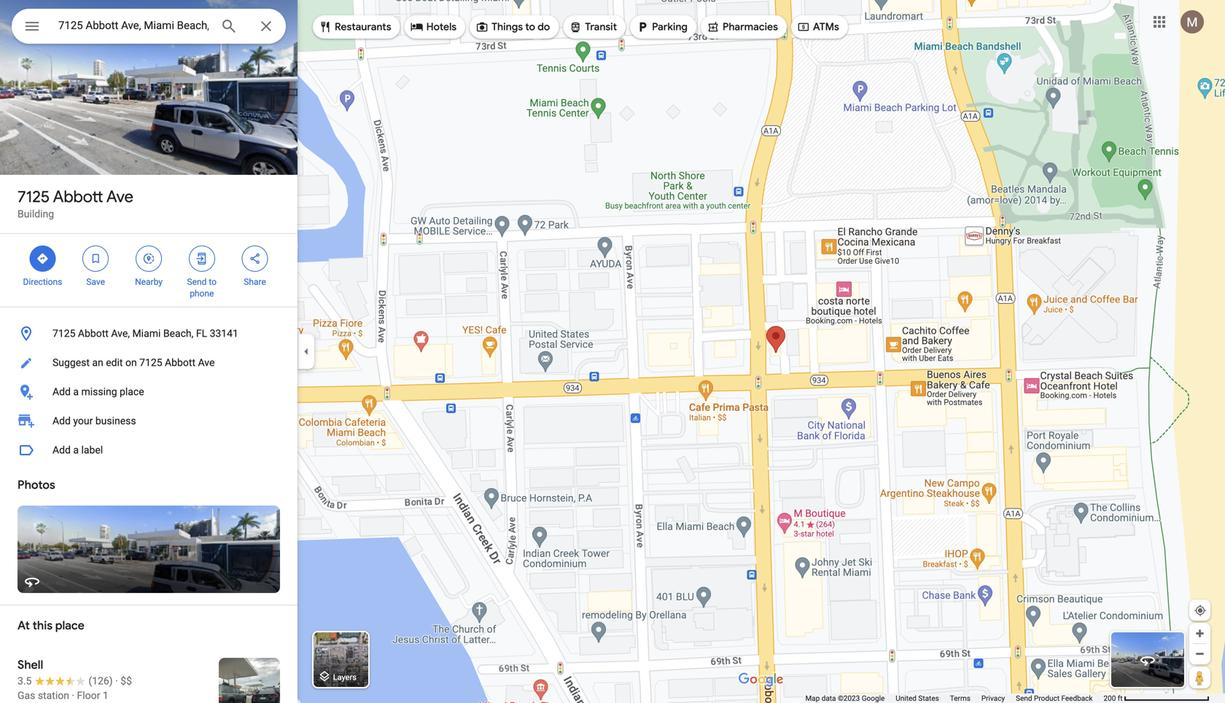Task type: locate. For each thing, give the bounding box(es) containing it.
google
[[862, 695, 885, 703]]

0 vertical spatial ave
[[106, 187, 133, 207]]

7125 up suggest
[[53, 328, 75, 340]]

privacy button
[[982, 694, 1005, 704]]

0 horizontal spatial 7125
[[18, 187, 50, 207]]

a for label
[[73, 445, 79, 457]]

200 ft
[[1104, 695, 1123, 703]]

7125 inside suggest an edit on 7125 abbott ave button
[[139, 357, 162, 369]]

add left your
[[53, 415, 71, 427]]

(126)
[[89, 676, 113, 688]]

a inside "button"
[[73, 386, 79, 398]]

1 vertical spatial send
[[1016, 695, 1032, 703]]

place
[[120, 386, 144, 398], [55, 619, 84, 634]]

0 vertical spatial ·
[[115, 676, 118, 688]]

parking
[[652, 20, 688, 34]]

0 horizontal spatial send
[[187, 277, 207, 287]]

actions for 7125 abbott ave region
[[0, 234, 298, 307]]

3 add from the top
[[53, 445, 71, 457]]

add
[[53, 386, 71, 398], [53, 415, 71, 427], [53, 445, 71, 457]]


[[36, 251, 49, 267]]

0 horizontal spatial place
[[55, 619, 84, 634]]

add a label
[[53, 445, 103, 457]]

0 vertical spatial a
[[73, 386, 79, 398]]

send inside send to phone
[[187, 277, 207, 287]]

directions
[[23, 277, 62, 287]]

a
[[73, 386, 79, 398], [73, 445, 79, 457]]

add inside "add a missing place" "button"
[[53, 386, 71, 398]]

7125 inside 7125 abbott ave, miami beach, fl 33141 button
[[53, 328, 75, 340]]

1 horizontal spatial 7125
[[53, 328, 75, 340]]

add left label
[[53, 445, 71, 457]]

· left price: moderate image
[[115, 676, 118, 688]]

·
[[115, 676, 118, 688], [72, 690, 74, 702]]

to inside send to phone
[[209, 277, 217, 287]]

7125 abbott ave main content
[[0, 0, 298, 704]]

feedback
[[1061, 695, 1093, 703]]

a inside button
[[73, 445, 79, 457]]


[[707, 19, 720, 35]]

station
[[38, 690, 69, 702]]

 transit
[[569, 19, 617, 35]]

abbott
[[53, 187, 103, 207], [78, 328, 109, 340], [165, 357, 195, 369]]

abbott left ave,
[[78, 328, 109, 340]]

save
[[86, 277, 105, 287]]

footer
[[805, 694, 1104, 704]]

ave
[[106, 187, 133, 207], [198, 357, 215, 369]]

7125 right on
[[139, 357, 162, 369]]

7125 Abbott Ave, Miami Beach, FL 33141 field
[[12, 9, 286, 44]]

0 vertical spatial place
[[120, 386, 144, 398]]

7125
[[18, 187, 50, 207], [53, 328, 75, 340], [139, 357, 162, 369]]

0 vertical spatial send
[[187, 277, 207, 287]]

0 vertical spatial add
[[53, 386, 71, 398]]

to
[[525, 20, 535, 34], [209, 277, 217, 287]]

0 horizontal spatial ·
[[72, 690, 74, 702]]

1 vertical spatial a
[[73, 445, 79, 457]]

building
[[18, 208, 54, 220]]

1 vertical spatial to
[[209, 277, 217, 287]]

2 vertical spatial add
[[53, 445, 71, 457]]

suggest
[[53, 357, 90, 369]]

0 vertical spatial abbott
[[53, 187, 103, 207]]

0 horizontal spatial ave
[[106, 187, 133, 207]]

0 horizontal spatial to
[[209, 277, 217, 287]]

send
[[187, 277, 207, 287], [1016, 695, 1032, 703]]

send inside button
[[1016, 695, 1032, 703]]

at
[[18, 619, 30, 634]]

2 a from the top
[[73, 445, 79, 457]]

footer containing map data ©2023 google
[[805, 694, 1104, 704]]

 parking
[[636, 19, 688, 35]]

1 horizontal spatial send
[[1016, 695, 1032, 703]]

· $$
[[115, 676, 132, 688]]

map data ©2023 google
[[805, 695, 885, 703]]

a for missing
[[73, 386, 79, 398]]

2 add from the top
[[53, 415, 71, 427]]

google account: madeline spawn  
(madeline.spawn@adept.ai) image
[[1181, 10, 1204, 34]]

your
[[73, 415, 93, 427]]

2 vertical spatial abbott
[[165, 357, 195, 369]]

send left product
[[1016, 695, 1032, 703]]

7125 abbott ave, miami beach, fl 33141
[[53, 328, 238, 340]]

7125 abbott ave building
[[18, 187, 133, 220]]

1 horizontal spatial place
[[120, 386, 144, 398]]

7125 inside "7125 abbott ave building"
[[18, 187, 50, 207]]

abbott up building
[[53, 187, 103, 207]]

this
[[33, 619, 53, 634]]

1 vertical spatial 7125
[[53, 328, 75, 340]]

at this place
[[18, 619, 84, 634]]

0 vertical spatial 7125
[[18, 187, 50, 207]]

200
[[1104, 695, 1116, 703]]

price: moderate image
[[121, 676, 132, 688]]

photos
[[18, 478, 55, 493]]

none field inside 7125 abbott ave, miami beach, fl 33141 field
[[58, 17, 209, 34]]

 hotels
[[410, 19, 457, 35]]

add inside add a label button
[[53, 445, 71, 457]]

terms
[[950, 695, 971, 703]]


[[410, 19, 423, 35]]

add for add a missing place
[[53, 386, 71, 398]]

1 vertical spatial abbott
[[78, 328, 109, 340]]

place right 'this'
[[55, 619, 84, 634]]

privacy
[[982, 695, 1005, 703]]

map
[[805, 695, 820, 703]]

1 vertical spatial place
[[55, 619, 84, 634]]

add inside add your business 'link'
[[53, 415, 71, 427]]

 pharmacies
[[707, 19, 778, 35]]

send up phone
[[187, 277, 207, 287]]

a left missing on the bottom of page
[[73, 386, 79, 398]]

1 vertical spatial ave
[[198, 357, 215, 369]]

suggest an edit on 7125 abbott ave button
[[0, 349, 298, 378]]

0 vertical spatial to
[[525, 20, 535, 34]]

abbott down 'beach,'
[[165, 357, 195, 369]]

1 horizontal spatial to
[[525, 20, 535, 34]]

 button
[[12, 9, 53, 47]]

business
[[95, 415, 136, 427]]

place down on
[[120, 386, 144, 398]]

1 vertical spatial ·
[[72, 690, 74, 702]]

None field
[[58, 17, 209, 34]]

· left floor
[[72, 690, 74, 702]]

to left "do"
[[525, 20, 535, 34]]

1 a from the top
[[73, 386, 79, 398]]

edit
[[106, 357, 123, 369]]

add a missing place button
[[0, 378, 298, 407]]

add your business link
[[0, 407, 298, 436]]

add for add a label
[[53, 445, 71, 457]]


[[797, 19, 810, 35]]

1 add from the top
[[53, 386, 71, 398]]

a left label
[[73, 445, 79, 457]]

1 horizontal spatial ·
[[115, 676, 118, 688]]

send for send product feedback
[[1016, 695, 1032, 703]]

data
[[822, 695, 836, 703]]

7125 abbott ave, miami beach, fl 33141 button
[[0, 319, 298, 349]]

1 vertical spatial add
[[53, 415, 71, 427]]

abbott inside "7125 abbott ave building"
[[53, 187, 103, 207]]

7125 up building
[[18, 187, 50, 207]]

2 horizontal spatial 7125
[[139, 357, 162, 369]]

an
[[92, 357, 103, 369]]

to up phone
[[209, 277, 217, 287]]

add down suggest
[[53, 386, 71, 398]]

1 horizontal spatial ave
[[198, 357, 215, 369]]

2 vertical spatial 7125
[[139, 357, 162, 369]]


[[89, 251, 102, 267]]

abbott inside 7125 abbott ave, miami beach, fl 33141 button
[[78, 328, 109, 340]]

share
[[244, 277, 266, 287]]



Task type: describe. For each thing, give the bounding box(es) containing it.
send to phone
[[187, 277, 217, 299]]

 search field
[[12, 9, 286, 47]]

1
[[103, 690, 108, 702]]

zoom out image
[[1195, 649, 1206, 660]]

united states
[[896, 695, 939, 703]]

nearby
[[135, 277, 163, 287]]

3.5 stars 126 reviews image
[[18, 675, 113, 689]]

ave,
[[111, 328, 130, 340]]

street view image
[[1139, 652, 1157, 669]]

ave inside "7125 abbott ave building"
[[106, 187, 133, 207]]

collapse side panel image
[[298, 344, 314, 360]]

layers
[[333, 673, 357, 683]]

add a label button
[[0, 436, 298, 465]]

things
[[492, 20, 523, 34]]

send product feedback button
[[1016, 694, 1093, 704]]

suggest an edit on 7125 abbott ave
[[53, 357, 215, 369]]


[[636, 19, 649, 35]]

show your location image
[[1194, 605, 1207, 618]]

miami
[[132, 328, 161, 340]]

footer inside google maps element
[[805, 694, 1104, 704]]

gas station · floor 1
[[18, 690, 108, 702]]

abbott for ave,
[[78, 328, 109, 340]]


[[248, 251, 262, 267]]

missing
[[81, 386, 117, 398]]

ft
[[1118, 695, 1123, 703]]

place inside "button"
[[120, 386, 144, 398]]

restaurants
[[335, 20, 391, 34]]

label
[[81, 445, 103, 457]]

abbott inside suggest an edit on 7125 abbott ave button
[[165, 357, 195, 369]]

 atms
[[797, 19, 839, 35]]

send product feedback
[[1016, 695, 1093, 703]]

ave inside button
[[198, 357, 215, 369]]

atms
[[813, 20, 839, 34]]


[[23, 16, 41, 37]]


[[195, 251, 208, 267]]

7125 for ave
[[18, 187, 50, 207]]

hotels
[[426, 20, 457, 34]]

add for add your business
[[53, 415, 71, 427]]

7125 for ave,
[[53, 328, 75, 340]]

do
[[538, 20, 550, 34]]

google maps element
[[0, 0, 1225, 704]]

united
[[896, 695, 917, 703]]


[[142, 251, 155, 267]]


[[476, 19, 489, 35]]

phone
[[190, 289, 214, 299]]

shell
[[18, 658, 43, 673]]

zoom in image
[[1195, 629, 1206, 640]]

33141
[[210, 328, 238, 340]]

transit
[[585, 20, 617, 34]]

floor
[[77, 690, 100, 702]]

on
[[125, 357, 137, 369]]


[[569, 19, 582, 35]]

beach,
[[163, 328, 194, 340]]

to inside  things to do
[[525, 20, 535, 34]]

fl
[[196, 328, 207, 340]]

©2023
[[838, 695, 860, 703]]

product
[[1034, 695, 1060, 703]]

states
[[918, 695, 939, 703]]

pharmacies
[[723, 20, 778, 34]]

$$
[[121, 676, 132, 688]]

send for send to phone
[[187, 277, 207, 287]]

abbott for ave
[[53, 187, 103, 207]]


[[319, 19, 332, 35]]

add your business
[[53, 415, 136, 427]]

united states button
[[896, 694, 939, 704]]

show street view coverage image
[[1189, 667, 1211, 689]]

add a missing place
[[53, 386, 144, 398]]

 things to do
[[476, 19, 550, 35]]

gas
[[18, 690, 35, 702]]

3.5
[[18, 676, 32, 688]]

 restaurants
[[319, 19, 391, 35]]

200 ft button
[[1104, 695, 1210, 703]]

terms button
[[950, 694, 971, 704]]



Task type: vqa. For each thing, say whether or not it's contained in the screenshot.


